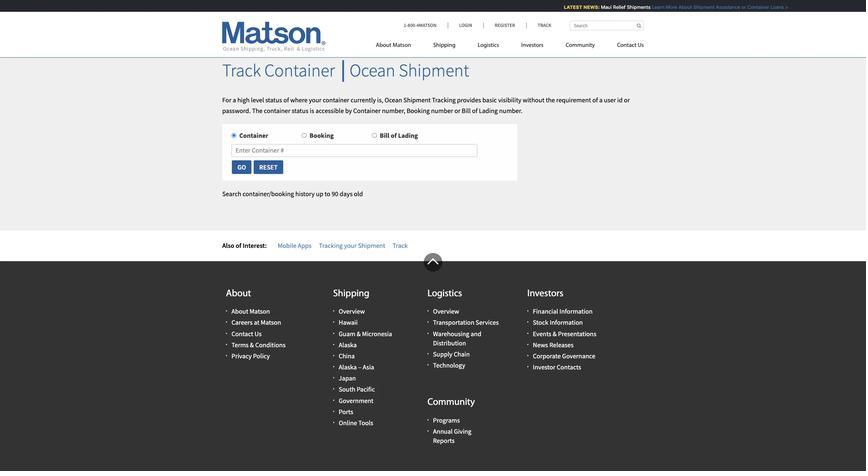 Task type: vqa. For each thing, say whether or not it's contained in the screenshot.
Booking option
yes



Task type: locate. For each thing, give the bounding box(es) containing it.
is,
[[377, 96, 384, 104]]

0 vertical spatial shipping
[[434, 43, 456, 48]]

booking inside for a high level status of where your container currently is, ocean shipment tracking provides basic visibility without the requirement of a user id or password. the container status is accessible by container number, booking number or bill of lading number.
[[407, 106, 430, 115]]

about matson
[[376, 43, 411, 48]]

alaska down guam
[[339, 341, 357, 350]]

conditions
[[255, 341, 286, 350]]

community
[[566, 43, 595, 48], [428, 398, 475, 408]]

0 vertical spatial information
[[560, 308, 593, 316]]

1 vertical spatial bill
[[380, 132, 390, 140]]

container inside for a high level status of where your container currently is, ocean shipment tracking provides basic visibility without the requirement of a user id or password. the container status is accessible by container number, booking number or bill of lading number.
[[353, 106, 381, 115]]

1 overview from the left
[[339, 308, 365, 316]]

contact us link down search "image"
[[606, 39, 644, 54]]

guam
[[339, 330, 356, 338]]

container down currently
[[353, 106, 381, 115]]

│ocean
[[339, 59, 396, 81]]

logistics up transportation
[[428, 289, 462, 299]]

provides
[[457, 96, 481, 104]]

1 vertical spatial lading
[[398, 132, 418, 140]]

1 vertical spatial track link
[[393, 242, 408, 250]]

1 vertical spatial information
[[550, 319, 583, 327]]

logistics down register link
[[478, 43, 499, 48]]

1 horizontal spatial contact us link
[[606, 39, 644, 54]]

mobile
[[278, 242, 297, 250]]

tracking right apps
[[319, 242, 343, 250]]

container left 'loans'
[[744, 4, 766, 10]]

2 overview link from the left
[[433, 308, 459, 316]]

community down search search field at the right
[[566, 43, 595, 48]]

0 horizontal spatial status
[[266, 96, 282, 104]]

800-
[[408, 22, 417, 28]]

overview inside overview hawaii guam & micronesia alaska china alaska – asia japan south pacific government ports online tools
[[339, 308, 365, 316]]

0 vertical spatial track
[[538, 22, 552, 28]]

about inside about matson careers at matson contact us terms & conditions privacy policy
[[232, 308, 248, 316]]

footer
[[0, 253, 867, 472]]

news
[[533, 341, 548, 350]]

0 horizontal spatial contact
[[232, 330, 253, 338]]

container right container option
[[239, 132, 268, 140]]

container right the
[[264, 106, 291, 115]]

0 horizontal spatial &
[[250, 341, 254, 350]]

overview for hawaii
[[339, 308, 365, 316]]

0 vertical spatial tracking
[[432, 96, 456, 104]]

matson inside top menu navigation
[[393, 43, 411, 48]]

0 horizontal spatial a
[[233, 96, 236, 104]]

south pacific link
[[339, 386, 375, 394]]

financial information link
[[533, 308, 593, 316]]

0 horizontal spatial overview link
[[339, 308, 365, 316]]

overview up transportation
[[433, 308, 459, 316]]

about matson link for 'shipping' link
[[376, 39, 422, 54]]

careers at matson link
[[232, 319, 281, 327]]

2 overview from the left
[[433, 308, 459, 316]]

alaska link
[[339, 341, 357, 350]]

shipment
[[690, 4, 711, 10], [399, 59, 469, 81], [404, 96, 431, 104], [358, 242, 385, 250]]

1 horizontal spatial contact
[[617, 43, 637, 48]]

1 horizontal spatial lading
[[479, 106, 498, 115]]

& right guam
[[357, 330, 361, 338]]

or right assistance
[[738, 4, 743, 10]]

tracking up number
[[432, 96, 456, 104]]

1 vertical spatial booking
[[310, 132, 334, 140]]

0 horizontal spatial logistics
[[428, 289, 462, 299]]

a
[[233, 96, 236, 104], [600, 96, 603, 104]]

0 horizontal spatial shipping
[[333, 289, 370, 299]]

matson
[[393, 43, 411, 48], [250, 308, 270, 316], [261, 319, 281, 327]]

1 vertical spatial alaska
[[339, 363, 357, 372]]

& up news releases link
[[553, 330, 557, 338]]

top menu navigation
[[376, 39, 644, 54]]

community up programs link
[[428, 398, 475, 408]]

hawaii
[[339, 319, 358, 327]]

programs link
[[433, 417, 460, 425]]

of right also
[[236, 242, 242, 250]]

1 horizontal spatial overview
[[433, 308, 459, 316]]

1 vertical spatial shipping
[[333, 289, 370, 299]]

1 horizontal spatial about matson link
[[376, 39, 422, 54]]

status right level
[[266, 96, 282, 104]]

overview link up transportation
[[433, 308, 459, 316]]

4matson
[[417, 22, 437, 28]]

track for the leftmost track link
[[393, 242, 408, 250]]

1 horizontal spatial a
[[600, 96, 603, 104]]

contact us link down careers
[[232, 330, 262, 338]]

1 horizontal spatial bill
[[462, 106, 471, 115]]

information up stock information link
[[560, 308, 593, 316]]

1 vertical spatial your
[[344, 242, 357, 250]]

0 horizontal spatial about matson link
[[232, 308, 270, 316]]

1 vertical spatial track
[[222, 59, 261, 81]]

0 horizontal spatial lading
[[398, 132, 418, 140]]

0 horizontal spatial tracking
[[319, 242, 343, 250]]

about matson link
[[376, 39, 422, 54], [232, 308, 270, 316]]

2 horizontal spatial &
[[553, 330, 557, 338]]

basic
[[483, 96, 497, 104]]

id
[[618, 96, 623, 104]]

0 vertical spatial or
[[738, 4, 743, 10]]

about matson link down 1-
[[376, 39, 422, 54]]

relief
[[609, 4, 622, 10]]

status down where
[[292, 106, 309, 115]]

about matson link up careers at matson link
[[232, 308, 270, 316]]

1 horizontal spatial status
[[292, 106, 309, 115]]

supply chain link
[[433, 350, 470, 359]]

high
[[238, 96, 250, 104]]

shipping inside top menu navigation
[[434, 43, 456, 48]]

logistics
[[478, 43, 499, 48], [428, 289, 462, 299]]

1 vertical spatial contact
[[232, 330, 253, 338]]

2 horizontal spatial track
[[538, 22, 552, 28]]

contact down careers
[[232, 330, 253, 338]]

1 vertical spatial about matson link
[[232, 308, 270, 316]]

1 vertical spatial us
[[255, 330, 262, 338]]

1 vertical spatial container
[[264, 106, 291, 115]]

0 vertical spatial lading
[[479, 106, 498, 115]]

or right number
[[455, 106, 461, 115]]

booking right booking "option"
[[310, 132, 334, 140]]

investors
[[522, 43, 544, 48], [528, 289, 564, 299]]

maui
[[597, 4, 608, 10]]

0 horizontal spatial contact us link
[[232, 330, 262, 338]]

1 vertical spatial or
[[624, 96, 630, 104]]

1 horizontal spatial track link
[[527, 22, 552, 28]]

1 horizontal spatial &
[[357, 330, 361, 338]]

matson down 1-
[[393, 43, 411, 48]]

learn more about shipment assistance or container loans > link
[[648, 4, 785, 10]]

booking left number
[[407, 106, 430, 115]]

& up privacy policy link at the bottom left
[[250, 341, 254, 350]]

the
[[546, 96, 555, 104]]

0 vertical spatial community
[[566, 43, 595, 48]]

& inside financial information stock information events & presentations news releases corporate governance investor contacts
[[553, 330, 557, 338]]

your
[[309, 96, 322, 104], [344, 242, 357, 250]]

accessible
[[316, 106, 344, 115]]

mobile apps
[[278, 242, 312, 250]]

lading down basic
[[479, 106, 498, 115]]

contact down search search field at the right
[[617, 43, 637, 48]]

overview link for logistics
[[433, 308, 459, 316]]

alaska – asia link
[[339, 363, 374, 372]]

for
[[222, 96, 232, 104]]

90
[[332, 190, 339, 198]]

lading
[[479, 106, 498, 115], [398, 132, 418, 140]]

overview link for shipping
[[339, 308, 365, 316]]

us up the terms & conditions link
[[255, 330, 262, 338]]

0 vertical spatial contact
[[617, 43, 637, 48]]

matson for about matson
[[393, 43, 411, 48]]

latest
[[560, 4, 579, 10]]

0 vertical spatial booking
[[407, 106, 430, 115]]

for a high level status of where your container currently is, ocean shipment tracking provides basic visibility without the requirement of a user id or password. the container status is accessible by container number, booking number or bill of lading number.
[[222, 96, 630, 115]]

information
[[560, 308, 593, 316], [550, 319, 583, 327]]

matson right at
[[261, 319, 281, 327]]

of
[[284, 96, 289, 104], [593, 96, 598, 104], [472, 106, 478, 115], [391, 132, 397, 140], [236, 242, 242, 250]]

2 vertical spatial or
[[455, 106, 461, 115]]

1 horizontal spatial your
[[344, 242, 357, 250]]

assistance
[[712, 4, 737, 10]]

1 horizontal spatial us
[[638, 43, 644, 48]]

0 vertical spatial matson
[[393, 43, 411, 48]]

1 horizontal spatial community
[[566, 43, 595, 48]]

1 horizontal spatial logistics
[[478, 43, 499, 48]]

1 vertical spatial matson
[[250, 308, 270, 316]]

matson up at
[[250, 308, 270, 316]]

reports
[[433, 437, 455, 446]]

overview transportation services warehousing and distribution supply chain technology
[[433, 308, 499, 370]]

login
[[459, 22, 472, 28]]

0 horizontal spatial your
[[309, 96, 322, 104]]

overview for transportation
[[433, 308, 459, 316]]

supply
[[433, 350, 453, 359]]

1 horizontal spatial track
[[393, 242, 408, 250]]

1 horizontal spatial or
[[624, 96, 630, 104]]

1 vertical spatial logistics
[[428, 289, 462, 299]]

0 horizontal spatial community
[[428, 398, 475, 408]]

0 horizontal spatial booking
[[310, 132, 334, 140]]

of left the 'user'
[[593, 96, 598, 104]]

0 horizontal spatial us
[[255, 330, 262, 338]]

1 horizontal spatial overview link
[[433, 308, 459, 316]]

about
[[675, 4, 689, 10], [376, 43, 392, 48], [226, 289, 251, 299], [232, 308, 248, 316]]

0 horizontal spatial track
[[222, 59, 261, 81]]

1 vertical spatial contact us link
[[232, 330, 262, 338]]

ports link
[[339, 408, 353, 417]]

None search field
[[570, 21, 644, 30]]

about for about matson
[[376, 43, 392, 48]]

overview up 'hawaii' in the left of the page
[[339, 308, 365, 316]]

0 vertical spatial about matson link
[[376, 39, 422, 54]]

1 alaska from the top
[[339, 341, 357, 350]]

0 vertical spatial bill
[[462, 106, 471, 115]]

0 vertical spatial contact us link
[[606, 39, 644, 54]]

0 vertical spatial your
[[309, 96, 322, 104]]

by
[[345, 106, 352, 115]]

where
[[290, 96, 308, 104]]

investors down register link
[[522, 43, 544, 48]]

about for about matson careers at matson contact us terms & conditions privacy policy
[[232, 308, 248, 316]]

bill down provides
[[462, 106, 471, 115]]

footer containing about
[[0, 253, 867, 472]]

status
[[266, 96, 282, 104], [292, 106, 309, 115]]

0 vertical spatial alaska
[[339, 341, 357, 350]]

japan link
[[339, 375, 356, 383]]

&
[[357, 330, 361, 338], [553, 330, 557, 338], [250, 341, 254, 350]]

0 vertical spatial us
[[638, 43, 644, 48]]

track link
[[527, 22, 552, 28], [393, 242, 408, 250]]

shipping up 'hawaii' in the left of the page
[[333, 289, 370, 299]]

contact
[[617, 43, 637, 48], [232, 330, 253, 338]]

a right 'for'
[[233, 96, 236, 104]]

overview inside overview transportation services warehousing and distribution supply chain technology
[[433, 308, 459, 316]]

1 overview link from the left
[[339, 308, 365, 316]]

1 a from the left
[[233, 96, 236, 104]]

about inside about matson link
[[376, 43, 392, 48]]

container
[[323, 96, 350, 104], [264, 106, 291, 115]]

investors up financial
[[528, 289, 564, 299]]

bill of lading
[[380, 132, 418, 140]]

bill inside for a high level status of where your container currently is, ocean shipment tracking provides basic visibility without the requirement of a user id or password. the container status is accessible by container number, booking number or bill of lading number.
[[462, 106, 471, 115]]

corporate governance link
[[533, 352, 596, 361]]

None button
[[232, 160, 252, 175], [253, 160, 284, 175], [232, 160, 252, 175], [253, 160, 284, 175]]

1 horizontal spatial tracking
[[432, 96, 456, 104]]

overview link up 'hawaii' in the left of the page
[[339, 308, 365, 316]]

track for topmost track link
[[538, 22, 552, 28]]

shipping down the 4matson on the top
[[434, 43, 456, 48]]

logistics inside the logistics link
[[478, 43, 499, 48]]

about for about
[[226, 289, 251, 299]]

backtop image
[[424, 253, 443, 272]]

a left the 'user'
[[600, 96, 603, 104]]

privacy
[[232, 352, 252, 361]]

tracking
[[432, 96, 456, 104], [319, 242, 343, 250]]

0 horizontal spatial overview
[[339, 308, 365, 316]]

overview
[[339, 308, 365, 316], [433, 308, 459, 316]]

1 horizontal spatial booking
[[407, 106, 430, 115]]

0 vertical spatial investors
[[522, 43, 544, 48]]

search image
[[637, 23, 642, 28]]

us down search "image"
[[638, 43, 644, 48]]

container up accessible
[[323, 96, 350, 104]]

bill right the bill of lading option
[[380, 132, 390, 140]]

us inside about matson careers at matson contact us terms & conditions privacy policy
[[255, 330, 262, 338]]

information up events & presentations link
[[550, 319, 583, 327]]

1 horizontal spatial shipping
[[434, 43, 456, 48]]

0 horizontal spatial bill
[[380, 132, 390, 140]]

0 horizontal spatial or
[[455, 106, 461, 115]]

0 vertical spatial logistics
[[478, 43, 499, 48]]

alaska up japan link
[[339, 363, 357, 372]]

1 horizontal spatial container
[[323, 96, 350, 104]]

2 vertical spatial track
[[393, 242, 408, 250]]

or right id
[[624, 96, 630, 104]]

lading down 'number,'
[[398, 132, 418, 140]]



Task type: describe. For each thing, give the bounding box(es) containing it.
events
[[533, 330, 552, 338]]

up
[[316, 190, 323, 198]]

about matson link for careers at matson link
[[232, 308, 270, 316]]

tracking inside for a high level status of where your container currently is, ocean shipment tracking provides basic visibility without the requirement of a user id or password. the container status is accessible by container number, booking number or bill of lading number.
[[432, 96, 456, 104]]

at
[[254, 319, 260, 327]]

chain
[[454, 350, 470, 359]]

number
[[431, 106, 453, 115]]

days
[[340, 190, 353, 198]]

number,
[[382, 106, 406, 115]]

the
[[252, 106, 263, 115]]

of down provides
[[472, 106, 478, 115]]

community inside top menu navigation
[[566, 43, 595, 48]]

policy
[[253, 352, 270, 361]]

giving
[[454, 428, 472, 436]]

shipment inside for a high level status of where your container currently is, ocean shipment tracking provides basic visibility without the requirement of a user id or password. the container status is accessible by container number, booking number or bill of lading number.
[[404, 96, 431, 104]]

of right the bill of lading option
[[391, 132, 397, 140]]

requirement
[[557, 96, 591, 104]]

interest:
[[243, 242, 267, 250]]

asia
[[363, 363, 374, 372]]

logistics inside footer
[[428, 289, 462, 299]]

1 vertical spatial status
[[292, 106, 309, 115]]

community link
[[555, 39, 606, 54]]

warehousing and distribution link
[[433, 330, 482, 348]]

1 vertical spatial tracking
[[319, 242, 343, 250]]

Search search field
[[570, 21, 644, 30]]

2 vertical spatial matson
[[261, 319, 281, 327]]

is
[[310, 106, 314, 115]]

track container │ocean shipment
[[222, 59, 469, 81]]

technology
[[433, 362, 466, 370]]

china link
[[339, 352, 355, 361]]

distribution
[[433, 339, 466, 348]]

events & presentations link
[[533, 330, 597, 338]]

level
[[251, 96, 264, 104]]

currently
[[351, 96, 376, 104]]

latest news: maui relief shipments learn more about shipment assistance or container loans >
[[560, 4, 785, 10]]

stock
[[533, 319, 549, 327]]

corporate
[[533, 352, 561, 361]]

1-
[[404, 22, 408, 28]]

Booking radio
[[302, 133, 307, 138]]

investors link
[[510, 39, 555, 54]]

micronesia
[[362, 330, 392, 338]]

learn
[[648, 4, 661, 10]]

ocean
[[385, 96, 402, 104]]

blue matson logo with ocean, shipping, truck, rail and logistics written beneath it. image
[[222, 22, 326, 52]]

apps
[[298, 242, 312, 250]]

careers
[[232, 319, 253, 327]]

2 a from the left
[[600, 96, 603, 104]]

0 vertical spatial container
[[323, 96, 350, 104]]

to
[[325, 190, 331, 198]]

contacts
[[557, 363, 582, 372]]

mobile apps link
[[278, 242, 312, 250]]

ports
[[339, 408, 353, 417]]

news:
[[580, 4, 596, 10]]

& inside overview hawaii guam & micronesia alaska china alaska – asia japan south pacific government ports online tools
[[357, 330, 361, 338]]

releases
[[550, 341, 574, 350]]

shipments
[[623, 4, 647, 10]]

register
[[495, 22, 515, 28]]

us inside top menu navigation
[[638, 43, 644, 48]]

tracking your shipment
[[319, 242, 385, 250]]

1 vertical spatial investors
[[528, 289, 564, 299]]

Bill of Lading radio
[[372, 133, 377, 138]]

also
[[222, 242, 234, 250]]

track for track container │ocean shipment
[[222, 59, 261, 81]]

financial information stock information events & presentations news releases corporate governance investor contacts
[[533, 308, 597, 372]]

services
[[476, 319, 499, 327]]

container up where
[[265, 59, 335, 81]]

south
[[339, 386, 356, 394]]

number.
[[499, 106, 523, 115]]

tools
[[359, 419, 373, 428]]

and
[[471, 330, 482, 338]]

lading inside for a high level status of where your container currently is, ocean shipment tracking provides basic visibility without the requirement of a user id or password. the container status is accessible by container number, booking number or bill of lading number.
[[479, 106, 498, 115]]

logistics link
[[467, 39, 510, 54]]

guam & micronesia link
[[339, 330, 392, 338]]

0 horizontal spatial track link
[[393, 242, 408, 250]]

of left where
[[284, 96, 289, 104]]

old
[[354, 190, 363, 198]]

2 horizontal spatial or
[[738, 4, 743, 10]]

0 vertical spatial status
[[266, 96, 282, 104]]

search
[[222, 190, 241, 198]]

pacific
[[357, 386, 375, 394]]

matson for about matson careers at matson contact us terms & conditions privacy policy
[[250, 308, 270, 316]]

0 horizontal spatial container
[[264, 106, 291, 115]]

login link
[[448, 22, 484, 28]]

contact inside top menu navigation
[[617, 43, 637, 48]]

contact inside about matson careers at matson contact us terms & conditions privacy policy
[[232, 330, 253, 338]]

register link
[[484, 22, 527, 28]]

0 vertical spatial track link
[[527, 22, 552, 28]]

1-800-4matson link
[[404, 22, 448, 28]]

warehousing
[[433, 330, 470, 338]]

Enter Container # text field
[[232, 144, 478, 157]]

Container radio
[[232, 133, 236, 138]]

privacy policy link
[[232, 352, 270, 361]]

>
[[782, 4, 785, 10]]

password.
[[222, 106, 251, 115]]

transportation
[[433, 319, 475, 327]]

government link
[[339, 397, 374, 405]]

loans
[[767, 4, 780, 10]]

& inside about matson careers at matson contact us terms & conditions privacy policy
[[250, 341, 254, 350]]

1 vertical spatial community
[[428, 398, 475, 408]]

japan
[[339, 375, 356, 383]]

tracking your shipment link
[[319, 242, 385, 250]]

history
[[296, 190, 315, 198]]

programs annual giving reports
[[433, 417, 472, 446]]

also of interest:
[[222, 242, 267, 250]]

investor contacts link
[[533, 363, 582, 372]]

programs
[[433, 417, 460, 425]]

investors inside the investors link
[[522, 43, 544, 48]]

container/booking
[[243, 190, 294, 198]]

presentations
[[558, 330, 597, 338]]

stock information link
[[533, 319, 583, 327]]

governance
[[562, 352, 596, 361]]

your inside for a high level status of where your container currently is, ocean shipment tracking provides basic visibility without the requirement of a user id or password. the container status is accessible by container number, booking number or bill of lading number.
[[309, 96, 322, 104]]

2 alaska from the top
[[339, 363, 357, 372]]

contact us
[[617, 43, 644, 48]]

online
[[339, 419, 357, 428]]

overview hawaii guam & micronesia alaska china alaska – asia japan south pacific government ports online tools
[[339, 308, 392, 428]]

financial
[[533, 308, 559, 316]]

china
[[339, 352, 355, 361]]



